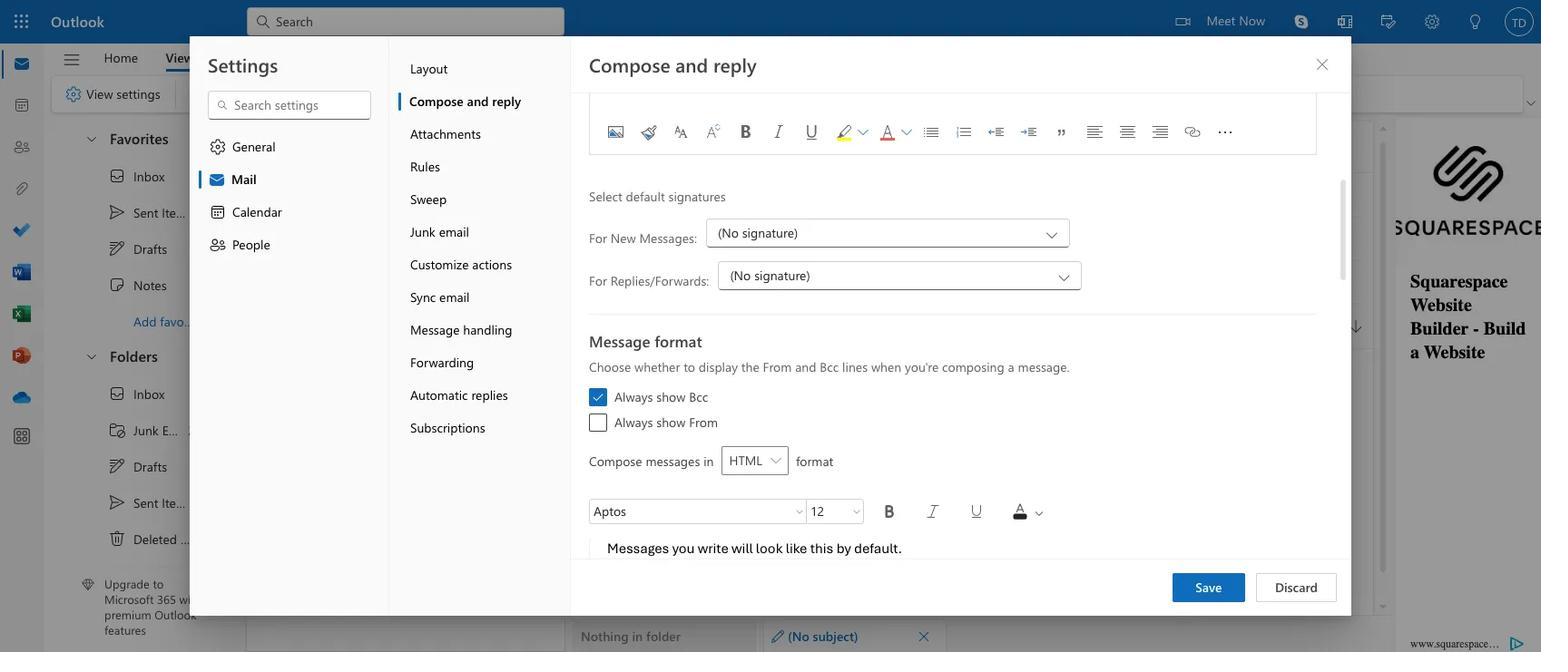 Task type: vqa. For each thing, say whether or not it's contained in the screenshot.
"BOTTS, PAIGE" 'icon'
no



Task type: describe. For each thing, give the bounding box(es) containing it.
2  tree item from the top
[[66, 485, 212, 521]]

email for junk email
[[439, 223, 469, 241]]

sync email button
[[399, 281, 570, 314]]

cc button
[[583, 224, 639, 253]]

calendar
[[232, 203, 282, 221]]


[[1337, 140, 1352, 154]]

conversation history heading
[[287, 121, 479, 161]]

1  tree item from the top
[[66, 158, 212, 194]]

from : testdummy3423@outlook.com
[[705, 138, 921, 155]]

1 horizontal spatial format
[[796, 453, 834, 470]]

 button
[[450, 126, 479, 155]]

for for for new messages:
[[589, 229, 607, 246]]

sweep button
[[399, 183, 570, 216]]

 button
[[54, 44, 90, 75]]

format text
[[414, 49, 479, 66]]

for new messages:
[[589, 229, 697, 246]]

junk email
[[410, 223, 469, 241]]

compose and reply button
[[399, 85, 570, 118]]

default
[[626, 188, 665, 205]]

sync
[[410, 289, 436, 306]]

messages you write will look like this by default.
[[607, 540, 903, 558]]

automatic
[[410, 387, 468, 404]]

sent inside favorites 'tree'
[[133, 204, 158, 221]]

customize actions button
[[399, 249, 570, 281]]

0 vertical spatial and
[[676, 52, 708, 77]]

message handling
[[410, 321, 512, 339]]

messages:
[[640, 229, 697, 246]]

sent inside tree
[[133, 494, 158, 512]]

add favorite tree item
[[66, 303, 212, 340]]

look
[[756, 540, 783, 558]]

show for bcc
[[657, 389, 686, 406]]

favorites tree item
[[66, 122, 212, 158]]

settings
[[208, 52, 278, 77]]

folders tree item
[[66, 340, 212, 376]]

email
[[162, 422, 192, 439]]

 button up like at right
[[793, 499, 807, 525]]

2 inbox from the top
[[133, 385, 165, 403]]

2
[[188, 422, 195, 439]]

layout button
[[399, 53, 570, 85]]

to inside upgrade to microsoft 365 with premium outlook features
[[153, 577, 164, 592]]

discard
[[1275, 579, 1318, 596]]

Font text field
[[590, 501, 792, 523]]

format painter image
[[634, 118, 663, 147]]

 junk email 2
[[108, 421, 195, 439]]

home
[[104, 49, 138, 66]]

 view settings
[[64, 85, 160, 104]]

compose and reply heading
[[589, 52, 757, 77]]

message for message handling
[[410, 321, 460, 339]]

Signature text field
[[590, 0, 1316, 111]]

display
[[699, 359, 738, 376]]

 inbox for 1st  tree item from the top
[[108, 167, 165, 185]]

folders
[[110, 347, 158, 366]]

messages
[[607, 540, 669, 558]]


[[209, 203, 227, 222]]

composing
[[943, 359, 1005, 376]]

settings tab list
[[190, 36, 389, 616]]

reply inside tab panel
[[714, 52, 757, 77]]

 for  deleted items
[[108, 530, 126, 548]]

favorite
[[160, 313, 202, 330]]

rules
[[410, 158, 440, 175]]

left-rail-appbar navigation
[[4, 44, 40, 419]]


[[968, 503, 986, 521]]

nothing in folder button
[[573, 620, 756, 653]]

outlook inside banner
[[51, 12, 104, 31]]

people image
[[13, 139, 31, 157]]

settings heading
[[208, 52, 278, 77]]

 general
[[209, 138, 276, 156]]

customize
[[410, 256, 469, 273]]

 button for font color image at the top of page
[[901, 118, 913, 147]]

email for sync email
[[440, 289, 470, 306]]

microsoft
[[104, 592, 154, 608]]

compose and reply tab panel
[[571, 0, 1352, 616]]

italic (⌘+i) image
[[764, 118, 794, 147]]


[[62, 50, 81, 69]]

format text button
[[401, 44, 492, 72]]

 tree item
[[66, 521, 212, 557]]

drafts inside favorites 'tree'
[[133, 240, 167, 257]]


[[108, 421, 126, 439]]

2 vertical spatial bcc
[[689, 389, 708, 406]]

settings
[[117, 85, 160, 102]]

nothing for nothing in folder
[[581, 628, 629, 646]]

compose messages in
[[589, 453, 714, 470]]

premium features image
[[82, 580, 94, 592]]

always show bcc
[[615, 389, 708, 406]]

for replies/forwards:
[[589, 272, 709, 289]]

folder for nothing in folder looks empty over here.
[[421, 428, 456, 445]]

bold (⌘+b) image
[[732, 118, 761, 147]]

0 vertical spatial format
[[655, 331, 702, 351]]

1 vertical spatial from
[[763, 359, 792, 376]]

in inside message format element
[[704, 453, 714, 470]]

 button
[[912, 624, 937, 650]]

subject)
[[813, 628, 859, 646]]

 button right 'font size' text box
[[850, 499, 864, 525]]

looks
[[341, 452, 373, 469]]

automatic replies
[[410, 387, 508, 404]]

general
[[232, 138, 276, 155]]

layout group
[[292, 76, 471, 113]]


[[592, 391, 605, 404]]

 inbox for first  tree item from the bottom of the application containing settings
[[108, 385, 165, 403]]

dialog containing settings
[[0, 0, 1542, 653]]

whether
[[635, 359, 680, 376]]

junk inside  junk email 2
[[133, 422, 159, 439]]

application containing settings
[[0, 0, 1542, 653]]

1  tree item from the top
[[66, 231, 212, 267]]

compose and reply inside button
[[409, 93, 521, 110]]

reply inside button
[[492, 93, 521, 110]]

 inside favorites 'tree'
[[108, 203, 126, 222]]

cc
[[604, 230, 618, 247]]

to
[[604, 185, 618, 202]]


[[924, 503, 942, 521]]

testdummy3423@outlook.com button
[[742, 138, 921, 155]]

add
[[133, 313, 157, 330]]

365
[[157, 592, 176, 608]]

2  tree item from the top
[[66, 376, 212, 412]]

view inside  view settings
[[86, 85, 113, 102]]

font size image
[[699, 118, 728, 147]]

message handling button
[[399, 314, 570, 347]]

bcc button
[[583, 268, 639, 297]]

 button
[[1326, 133, 1363, 162]]

add favorite
[[133, 313, 202, 330]]

in for nothing in folder
[[632, 628, 643, 646]]

2 vertical spatial from
[[689, 414, 718, 431]]

decrease indent image
[[982, 118, 1011, 147]]

bcc inside button
[[601, 273, 621, 291]]

 
[[1242, 140, 1271, 154]]

replies
[[472, 387, 508, 404]]

Add a subject text field
[[573, 312, 1225, 341]]

items inside " deleted items"
[[181, 531, 211, 548]]

 button inside folders tree item
[[75, 340, 106, 373]]

0 vertical spatial compose
[[589, 52, 671, 77]]

you
[[672, 540, 695, 558]]

 for  'button' above like at right
[[794, 507, 805, 518]]

message.
[[1018, 359, 1070, 376]]

when
[[871, 359, 902, 376]]

new
[[611, 229, 636, 246]]

 for  'button' within the favorites tree item
[[84, 131, 99, 146]]


[[108, 567, 126, 585]]

Font size text field
[[807, 501, 849, 523]]

formatting options. list box
[[599, 111, 1307, 154]]

layout
[[410, 60, 448, 77]]

always show from
[[615, 414, 718, 431]]

premium
[[104, 608, 151, 623]]

view inside button
[[166, 49, 194, 66]]

 inside favorites 'tree'
[[108, 240, 126, 258]]

font image
[[666, 118, 695, 147]]

calendar image
[[13, 97, 31, 115]]


[[1242, 140, 1257, 154]]

save
[[1196, 579, 1223, 596]]

 tree item
[[66, 412, 212, 449]]

like
[[786, 540, 808, 558]]


[[918, 631, 931, 643]]



Task type: locate. For each thing, give the bounding box(es) containing it.
this
[[811, 540, 834, 558]]

 right ''
[[1260, 143, 1271, 154]]

 inbox inside tree
[[108, 385, 165, 403]]

 button left "favorites"
[[75, 122, 106, 155]]

and down 'layout' button
[[467, 93, 489, 110]]

 left folders
[[84, 349, 99, 364]]

bcc left lines
[[820, 359, 839, 376]]

outlook inside upgrade to microsoft 365 with premium outlook features
[[155, 608, 197, 623]]

1  inbox from the top
[[108, 167, 165, 185]]

1 vertical spatial in
[[704, 453, 714, 470]]

view left help
[[166, 49, 194, 66]]

email inside button
[[439, 223, 469, 241]]

0 horizontal spatial message
[[276, 49, 325, 66]]

message for message format
[[589, 331, 651, 351]]

to
[[684, 359, 695, 376], [153, 577, 164, 592]]

1 vertical spatial show
[[657, 414, 686, 431]]

from up 'messages'
[[689, 414, 718, 431]]

over
[[416, 452, 440, 469]]

1 drafts from the top
[[133, 240, 167, 257]]

1 vertical spatial  inbox
[[108, 385, 165, 403]]

email inside button
[[440, 289, 470, 306]]

0 horizontal spatial and
[[467, 93, 489, 110]]

1
[[190, 240, 195, 257], [190, 276, 195, 294], [190, 458, 195, 475]]

sent left 
[[133, 204, 158, 221]]


[[1350, 320, 1363, 333]]

2  sent items from the top
[[108, 494, 192, 512]]

highlight image
[[830, 118, 859, 147]]

onedrive image
[[13, 389, 31, 408]]

1 horizontal spatial folder
[[646, 628, 681, 646]]

sent up  tree item
[[133, 494, 158, 512]]

 inbox down favorites tree item
[[108, 167, 165, 185]]

bcc down cc button at left top
[[601, 273, 621, 291]]

 left 'font size' text box
[[794, 507, 805, 518]]

 right " "
[[1292, 140, 1306, 154]]

 for  'button' in folders tree item
[[84, 349, 99, 364]]

0 horizontal spatial compose and reply
[[409, 93, 521, 110]]

2  drafts from the top
[[108, 458, 167, 476]]

 left "favorites"
[[84, 131, 99, 146]]

0 vertical spatial  tree item
[[66, 194, 212, 231]]

tab list
[[90, 44, 567, 72]]

message inside 'tab list'
[[276, 49, 325, 66]]

sweep
[[410, 191, 447, 208]]

0 vertical spatial  inbox
[[108, 167, 165, 185]]

0 horizontal spatial 
[[108, 530, 126, 548]]

0 horizontal spatial outlook
[[51, 12, 104, 31]]

 inside favorites tree item
[[84, 131, 99, 146]]

favorites
[[110, 129, 169, 148]]

0 vertical spatial outlook
[[51, 12, 104, 31]]

1 vertical spatial reply
[[492, 93, 521, 110]]

forwarding
[[410, 354, 474, 371]]

Compose message format field
[[721, 447, 789, 477]]

for for for replies/forwards:
[[589, 272, 607, 289]]

1 vertical spatial 
[[108, 385, 126, 403]]

1 horizontal spatial junk
[[410, 223, 436, 241]]

sent
[[133, 204, 158, 221], [133, 494, 158, 512]]

1 vertical spatial 
[[209, 138, 227, 156]]

inbox down favorites tree item
[[133, 168, 165, 185]]

items
[[162, 204, 192, 221], [162, 494, 192, 512], [181, 531, 211, 548]]

0 vertical spatial  drafts
[[108, 240, 167, 258]]

1 vertical spatial 
[[108, 458, 126, 476]]

 button for 'highlight' icon at the top of the page
[[857, 118, 870, 147]]

2 vertical spatial in
[[632, 628, 643, 646]]

and inside message format element
[[795, 359, 817, 376]]

powerpoint image
[[13, 348, 31, 366]]

2 drafts from the top
[[133, 458, 167, 475]]

outlook banner
[[0, 0, 1542, 44]]

1 vertical spatial 
[[108, 530, 126, 548]]

from right the
[[763, 359, 792, 376]]

junk down sweep
[[410, 223, 436, 241]]

0 vertical spatial 
[[1292, 140, 1306, 154]]

choose whether to display the from and bcc lines when you're composing a message.
[[589, 359, 1070, 376]]

items up " deleted items"
[[162, 494, 192, 512]]

to button
[[583, 180, 639, 209]]

1 vertical spatial 
[[108, 494, 126, 512]]

in right 'messages'
[[704, 453, 714, 470]]

 button
[[1281, 133, 1317, 162]]

1 vertical spatial compose and reply
[[409, 93, 521, 110]]

 tree item
[[66, 194, 212, 231], [66, 485, 212, 521]]

items inside favorites 'tree'
[[162, 204, 192, 221]]

outlook up 
[[51, 12, 104, 31]]

1  button from the left
[[857, 118, 870, 147]]

in inside nothing in folder button
[[632, 628, 643, 646]]

1 horizontal spatial outlook
[[155, 608, 197, 623]]

2  from the left
[[902, 127, 912, 138]]

home button
[[90, 44, 152, 72]]

0 vertical spatial junk
[[410, 223, 436, 241]]

 inside button
[[1292, 140, 1306, 154]]

1  sent items from the top
[[108, 203, 192, 222]]

2 horizontal spatial bcc
[[820, 359, 839, 376]]

1 sent from the top
[[133, 204, 158, 221]]

 button left font color image at the top of page
[[857, 118, 870, 147]]

2 always from the top
[[615, 414, 653, 431]]

 for  view settings
[[64, 85, 83, 104]]

messages
[[646, 453, 700, 470]]

 up  tree item
[[108, 494, 126, 512]]

0 vertical spatial nothing
[[356, 428, 404, 445]]

outlook link
[[51, 0, 104, 44]]

message down sync email
[[410, 321, 460, 339]]

tab list containing home
[[90, 44, 567, 72]]

in for nothing in folder looks empty over here.
[[407, 428, 418, 445]]

1  drafts from the top
[[108, 240, 167, 258]]

1 vertical spatial always
[[615, 414, 653, 431]]

compose up the insert pictures inline
[[589, 52, 671, 77]]

document
[[0, 0, 1542, 653]]

view left settings at the top of page
[[86, 85, 113, 102]]

drafts up notes
[[133, 240, 167, 257]]

 inbox inside favorites 'tree'
[[108, 167, 165, 185]]

Search settings search field
[[229, 96, 352, 114]]

 left font color image at the top of page
[[858, 127, 869, 138]]

from inside the "reading pane" main content
[[705, 138, 735, 155]]

1 vertical spatial inbox
[[133, 385, 165, 403]]

to inside message format element
[[684, 359, 695, 376]]

message for message
[[276, 49, 325, 66]]

 down 
[[108, 458, 126, 476]]

 button
[[915, 494, 951, 530]]

1 vertical spatial  tree item
[[66, 485, 212, 521]]

 tree item
[[66, 231, 212, 267], [66, 449, 212, 485]]

 inside tree
[[108, 385, 126, 403]]

format up 'font size' text box
[[796, 453, 834, 470]]

and inside button
[[467, 93, 489, 110]]

inbox
[[133, 168, 165, 185], [133, 385, 165, 403]]

for left new on the left of page
[[589, 229, 607, 246]]

1 horizontal spatial 
[[209, 138, 227, 156]]

 tree item up deleted
[[66, 485, 212, 521]]

in up over
[[407, 428, 418, 445]]

1 vertical spatial view
[[86, 85, 113, 102]]

1 horizontal spatial reply
[[714, 52, 757, 77]]

show down always show bcc
[[657, 414, 686, 431]]

 tree item down favorites tree item
[[66, 194, 212, 231]]

1 horizontal spatial  button
[[901, 118, 913, 147]]

and up font "image"
[[676, 52, 708, 77]]

replies/forwards:
[[611, 272, 709, 289]]

bullets (⌘+.) image
[[917, 118, 946, 147]]

2  inbox from the top
[[108, 385, 165, 403]]

drafts inside tree
[[133, 458, 167, 475]]

3 1 from the top
[[190, 458, 195, 475]]

0 vertical spatial compose and reply
[[589, 52, 757, 77]]

in inside nothing in folder looks empty over here.
[[407, 428, 418, 445]]

1 vertical spatial sent
[[133, 494, 158, 512]]

always down always show bcc
[[615, 414, 653, 431]]

2  button from the left
[[901, 118, 913, 147]]

customize actions
[[410, 256, 512, 273]]

actions
[[472, 256, 512, 273]]

always
[[615, 389, 653, 406], [615, 414, 653, 431]]

 button
[[872, 494, 908, 530]]

show
[[657, 389, 686, 406], [657, 414, 686, 431]]

junk inside button
[[410, 223, 436, 241]]

nothing inside nothing in folder looks empty over here.
[[356, 428, 404, 445]]

 for  general
[[209, 138, 227, 156]]

 up 
[[108, 530, 126, 548]]

 inbox down folders tree item
[[108, 385, 165, 403]]

to do image
[[13, 222, 31, 241]]

0 vertical spatial always
[[615, 389, 653, 406]]

 drafts
[[108, 240, 167, 258], [108, 458, 167, 476]]

save button
[[1173, 574, 1246, 603]]

0 vertical spatial 
[[108, 203, 126, 222]]

numbering (⌘+/) image
[[950, 118, 979, 147]]

junk right 
[[133, 422, 159, 439]]

show up always show from
[[657, 389, 686, 406]]

email
[[439, 223, 469, 241], [440, 289, 470, 306]]

reply down outlook banner
[[714, 52, 757, 77]]

dialog
[[0, 0, 1542, 653]]

folder down you
[[646, 628, 681, 646]]

default.
[[854, 540, 903, 558]]

 for font color image at the top of page
[[902, 127, 912, 138]]

 tree item
[[66, 158, 212, 194], [66, 376, 212, 412]]

1 vertical spatial drafts
[[133, 458, 167, 475]]

 for 1st  tree item from the top
[[108, 167, 126, 185]]

Bcc text field
[[648, 272, 1363, 293]]

document containing settings
[[0, 0, 1542, 653]]

features
[[104, 623, 146, 638]]

1 vertical spatial format
[[796, 453, 834, 470]]

and left lines
[[795, 359, 817, 376]]

compose inside button
[[409, 93, 464, 110]]

signatures
[[669, 188, 726, 205]]

1 horizontal spatial message
[[410, 321, 460, 339]]

0 vertical spatial in
[[407, 428, 418, 445]]

0 vertical spatial 
[[64, 85, 83, 104]]

application
[[0, 0, 1542, 653]]

1 vertical spatial  tree item
[[66, 449, 212, 485]]

1 show from the top
[[657, 389, 686, 406]]

2  from the top
[[108, 458, 126, 476]]

show for from
[[657, 414, 686, 431]]

 up  on the left
[[108, 203, 126, 222]]

 drafts down  tree item
[[108, 458, 167, 476]]

0 vertical spatial  tree item
[[66, 158, 212, 194]]

0 horizontal spatial in
[[407, 428, 418, 445]]

email up customize actions
[[439, 223, 469, 241]]

compose inside message format element
[[589, 453, 642, 470]]

 for first  tree item from the bottom of the application containing settings
[[108, 385, 126, 403]]

to left 'display'
[[684, 359, 695, 376]]

1 horizontal spatial nothing
[[581, 628, 629, 646]]

message
[[276, 49, 325, 66], [410, 321, 460, 339], [589, 331, 651, 351]]

1 1 from the top
[[190, 240, 195, 257]]

items right deleted
[[181, 531, 211, 548]]

nothing in folder looks empty over here.
[[341, 428, 471, 469]]

folder inside nothing in folder looks empty over here.
[[421, 428, 456, 445]]

testdummy3423@outlook.com
[[742, 138, 921, 155]]

tree
[[66, 376, 212, 653]]

 tree item down folders
[[66, 376, 212, 412]]

 notes
[[108, 276, 167, 294]]

1 left 
[[190, 240, 195, 257]]

 sent items up deleted
[[108, 494, 192, 512]]

word image
[[13, 264, 31, 282]]

 inside 'settings' tab list
[[209, 138, 227, 156]]

1 vertical spatial 1
[[190, 276, 195, 294]]


[[208, 171, 226, 189]]

you're
[[905, 359, 939, 376]]

0 vertical spatial items
[[162, 204, 192, 221]]

 button inside favorites tree item
[[75, 122, 106, 155]]

outlook right "premium"
[[155, 608, 197, 623]]

view
[[166, 49, 194, 66], [86, 85, 113, 102]]

email right sync
[[440, 289, 470, 306]]

 inside " "
[[1260, 143, 1271, 154]]

1 vertical spatial for
[[589, 272, 607, 289]]

compose and reply up font "image"
[[589, 52, 757, 77]]

tree containing 
[[66, 376, 212, 653]]

to right upgrade
[[153, 577, 164, 592]]

 button left folders
[[75, 340, 106, 373]]

 sent items inside favorites 'tree'
[[108, 203, 192, 222]]


[[881, 503, 899, 521]]

always for always show from
[[615, 414, 653, 431]]

bcc down 'display'
[[689, 389, 708, 406]]

will
[[732, 540, 753, 558]]

 sent items inside tree
[[108, 494, 192, 512]]

automatic replies button
[[399, 380, 570, 412]]

mail image
[[13, 55, 31, 74]]

2 sent from the top
[[133, 494, 158, 512]]

message format
[[589, 331, 702, 351]]

1 horizontal spatial 
[[1292, 140, 1306, 154]]

2  from the top
[[108, 494, 126, 512]]

always for always show bcc
[[615, 389, 653, 406]]

0 vertical spatial 
[[108, 167, 126, 185]]

 button left bullets (⌘+.) image
[[901, 118, 913, 147]]

format up whether
[[655, 331, 702, 351]]

 drafts up  notes at the left of page
[[108, 240, 167, 258]]

1  from the top
[[108, 240, 126, 258]]

html
[[729, 452, 763, 469]]

message list section
[[247, 116, 565, 652]]

0 vertical spatial inbox
[[133, 168, 165, 185]]

conversation
[[311, 130, 397, 149]]

1  from the top
[[108, 203, 126, 222]]

2 vertical spatial compose
[[589, 453, 642, 470]]

upgrade to microsoft 365 with premium outlook features
[[104, 577, 201, 638]]

1 always from the top
[[615, 389, 653, 406]]

1  from the left
[[858, 127, 869, 138]]

1 inside tree
[[190, 458, 195, 475]]

0 vertical spatial folder
[[421, 428, 456, 445]]

 tree item up  notes at the left of page
[[66, 231, 212, 267]]

nothing for nothing in folder looks empty over here.
[[356, 428, 404, 445]]

 for 'highlight' icon at the top of the page
[[858, 127, 869, 138]]

0 vertical spatial 
[[108, 240, 126, 258]]

 right 'font size' text box
[[852, 507, 863, 518]]

 inside favorites 'tree'
[[108, 167, 126, 185]]

1 vertical spatial and
[[467, 93, 489, 110]]

1 down the 2 at the left bottom of the page
[[190, 458, 195, 475]]

folder inside button
[[646, 628, 681, 646]]

attachments button
[[399, 118, 570, 151]]

 up 
[[209, 138, 227, 156]]

help button
[[208, 44, 261, 72]]

underline (⌘+u) image
[[797, 118, 826, 147]]

message format element
[[589, 359, 1317, 592]]

To text field
[[648, 185, 1365, 206]]

0 horizontal spatial 
[[858, 127, 869, 138]]

junk email button
[[399, 216, 570, 249]]

 for  'button' right of 'font size' text box
[[852, 507, 863, 518]]

compose and reply
[[589, 52, 757, 77], [409, 93, 521, 110]]

0 vertical spatial from
[[705, 138, 735, 155]]

inbox up  junk email 2
[[133, 385, 165, 403]]

with
[[179, 592, 201, 608]]

0 vertical spatial sent
[[133, 204, 158, 221]]

reading pane main content
[[566, 113, 1392, 653]]

 tree item down "favorites"
[[66, 158, 212, 194]]

more apps image
[[13, 429, 31, 447]]

0 horizontal spatial to
[[153, 577, 164, 592]]

1  from the top
[[108, 167, 126, 185]]

items left 
[[162, 204, 192, 221]]

1 horizontal spatial 
[[902, 127, 912, 138]]

0 vertical spatial for
[[589, 229, 607, 246]]

the
[[742, 359, 760, 376]]

1 horizontal spatial view
[[166, 49, 194, 66]]

reply down 'layout' button
[[492, 93, 521, 110]]

1 vertical spatial bcc
[[820, 359, 839, 376]]

0 vertical spatial 1
[[190, 240, 195, 257]]

folder for nothing in folder
[[646, 628, 681, 646]]

0 vertical spatial view
[[166, 49, 194, 66]]

 inside folders tree item
[[84, 349, 99, 364]]

compose down layout
[[409, 93, 464, 110]]

2  from the top
[[108, 385, 126, 403]]

message inside compose and reply tab panel
[[589, 331, 651, 351]]

compose and reply inside tab panel
[[589, 52, 757, 77]]

1 vertical spatial folder
[[646, 628, 681, 646]]

people
[[232, 236, 270, 253]]

 button
[[857, 118, 870, 147], [901, 118, 913, 147]]

2 for from the top
[[589, 272, 607, 289]]

1  tree item from the top
[[66, 194, 212, 231]]

handling
[[463, 321, 512, 339]]

1 vertical spatial to
[[153, 577, 164, 592]]

upgrade
[[104, 577, 150, 592]]

message up search settings search box on the top of the page
[[276, 49, 325, 66]]

0 vertical spatial  tree item
[[66, 231, 212, 267]]

0 vertical spatial drafts
[[133, 240, 167, 257]]

 left bullets (⌘+.) image
[[902, 127, 912, 138]]

always right  on the bottom of page
[[615, 389, 653, 406]]

1 inbox from the top
[[133, 168, 165, 185]]

drafts down  junk email 2
[[133, 458, 167, 475]]

2 show from the top
[[657, 414, 686, 431]]

0 vertical spatial email
[[439, 223, 469, 241]]

favorites tree
[[66, 114, 212, 340]]

insert pictures inline image
[[601, 118, 630, 147]]

2 vertical spatial items
[[181, 531, 211, 548]]

Message body, press Alt+F10 to exit text field
[[584, 364, 1363, 616]]

compose left 'messages'
[[589, 453, 642, 470]]

0 horizontal spatial nothing
[[356, 428, 404, 445]]

0 horizontal spatial folder
[[421, 428, 456, 445]]

inbox inside favorites 'tree'
[[133, 168, 165, 185]]

 inside tree item
[[108, 530, 126, 548]]

 up 
[[108, 385, 126, 403]]

 inside tree
[[108, 458, 126, 476]]

1 vertical spatial  drafts
[[108, 458, 167, 476]]

Cc text field
[[648, 229, 1363, 250]]

for down cc button at left top
[[589, 272, 607, 289]]

1 vertical spatial  sent items
[[108, 494, 192, 512]]

empty
[[377, 452, 412, 469]]

2 1 from the top
[[190, 276, 195, 294]]

 (no subject)
[[772, 628, 859, 646]]

2 horizontal spatial and
[[795, 359, 817, 376]]

1 vertical spatial  tree item
[[66, 376, 212, 412]]

1 horizontal spatial to
[[684, 359, 695, 376]]

 up  on the left
[[108, 240, 126, 258]]

message up choose
[[589, 331, 651, 351]]

from
[[705, 138, 735, 155], [763, 359, 792, 376], [689, 414, 718, 431]]

1 vertical spatial items
[[162, 494, 192, 512]]

a
[[1008, 359, 1015, 376]]


[[216, 99, 229, 112]]

 tree item down  junk email 2
[[66, 449, 212, 485]]

font color image
[[873, 118, 902, 147]]

0 vertical spatial to
[[684, 359, 695, 376]]

2  tree item from the top
[[66, 449, 212, 485]]

 for 
[[1292, 140, 1306, 154]]

compose and reply down 'layout' button
[[409, 93, 521, 110]]

2 vertical spatial 1
[[190, 458, 195, 475]]

 down favorites tree item
[[108, 167, 126, 185]]

from right font "image"
[[705, 138, 735, 155]]

in down the messages
[[632, 628, 643, 646]]

bcc
[[601, 273, 621, 291], [820, 359, 839, 376], [689, 389, 708, 406]]

1 inside  tree item
[[190, 276, 195, 294]]

folder up over
[[421, 428, 456, 445]]

0 vertical spatial bcc
[[601, 273, 621, 291]]

1 vertical spatial email
[[440, 289, 470, 306]]

view button
[[152, 44, 207, 72]]

 sent items left 
[[108, 203, 192, 222]]

meet
[[1207, 12, 1236, 29]]

0 horizontal spatial format
[[655, 331, 702, 351]]

0 horizontal spatial 
[[64, 85, 83, 104]]

files image
[[13, 181, 31, 199]]

excel image
[[13, 306, 31, 324]]

 inside tree
[[108, 494, 126, 512]]

1 for from the top
[[589, 229, 607, 246]]

forwarding button
[[399, 347, 570, 380]]

:
[[735, 138, 738, 155]]

discard button
[[1256, 574, 1337, 603]]

 inside  view settings
[[64, 85, 83, 104]]

0 horizontal spatial reply
[[492, 93, 521, 110]]

nothing in folder
[[581, 628, 681, 646]]

0 vertical spatial reply
[[714, 52, 757, 77]]

 drafts inside favorites 'tree'
[[108, 240, 167, 258]]

rules button
[[399, 151, 570, 183]]

0 horizontal spatial  button
[[857, 118, 870, 147]]

 tree item
[[66, 267, 212, 303]]

1 vertical spatial outlook
[[155, 608, 197, 623]]

mail
[[232, 171, 257, 188]]

 drafts inside tree
[[108, 458, 167, 476]]

2 horizontal spatial message
[[589, 331, 651, 351]]

 down 
[[64, 85, 83, 104]]

nothing inside button
[[581, 628, 629, 646]]

message button
[[262, 44, 339, 72]]

1 horizontal spatial in
[[632, 628, 643, 646]]

1 up favorite
[[190, 276, 195, 294]]

 calendar
[[209, 203, 282, 222]]

0 horizontal spatial bcc
[[601, 273, 621, 291]]

lines
[[843, 359, 868, 376]]



